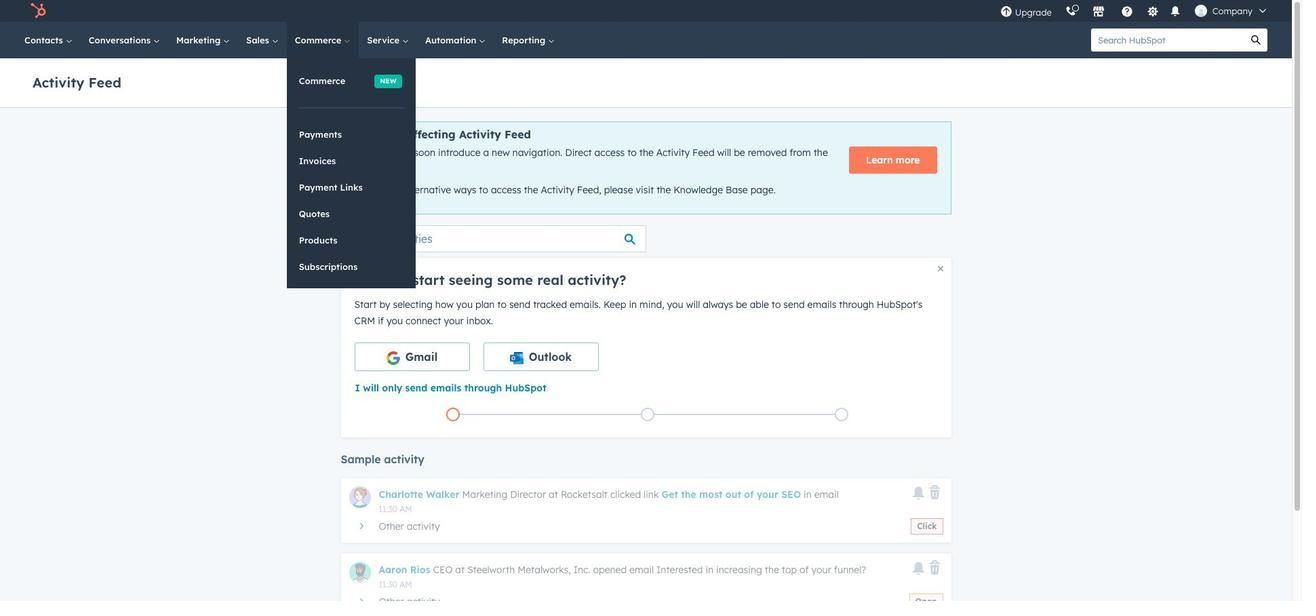 Task type: locate. For each thing, give the bounding box(es) containing it.
jacob simon image
[[1196, 5, 1208, 17]]

Search HubSpot search field
[[1092, 29, 1245, 52]]

None checkbox
[[355, 343, 470, 371], [483, 343, 599, 371], [355, 343, 470, 371], [483, 343, 599, 371]]

list
[[356, 405, 940, 424]]

commerce menu
[[287, 58, 416, 288]]

close image
[[938, 266, 944, 271]]

menu
[[994, 0, 1276, 22]]



Task type: vqa. For each thing, say whether or not it's contained in the screenshot.
first Press To Sort. element from the right
no



Task type: describe. For each thing, give the bounding box(es) containing it.
marketplaces image
[[1093, 6, 1105, 18]]

Search activities search field
[[341, 225, 646, 252]]

onboarding.steps.sendtrackedemailingmail.title image
[[644, 411, 651, 419]]

onboarding.steps.finalstep.title image
[[839, 411, 846, 419]]



